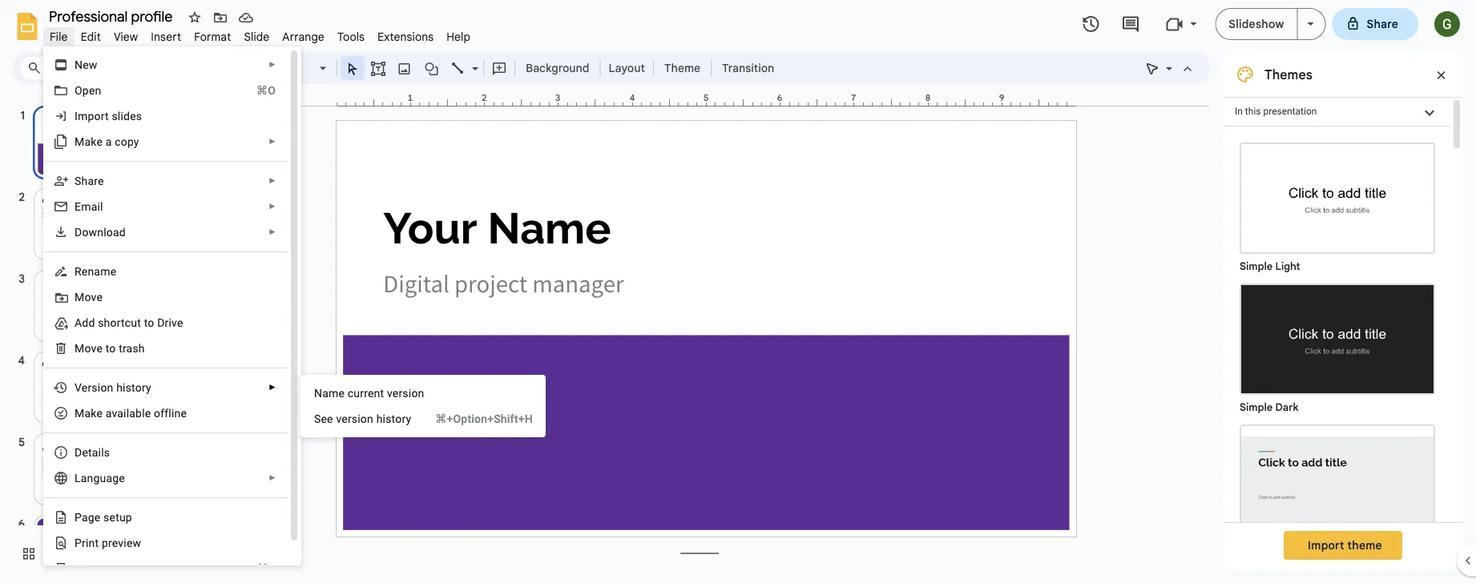 Task type: vqa. For each thing, say whether or not it's contained in the screenshot.


Task type: describe. For each thing, give the bounding box(es) containing it.
slide
[[244, 30, 270, 44]]

email e element
[[75, 200, 108, 213]]

⌘p element
[[238, 561, 276, 577]]

download d element
[[75, 226, 131, 239]]

move t o trash
[[75, 342, 145, 355]]

s for hare
[[75, 174, 81, 188]]

d ownload
[[75, 226, 126, 239]]

Rename text field
[[43, 6, 182, 26]]

m
[[75, 291, 85, 304]]

ownload
[[82, 226, 126, 239]]

d
[[75, 226, 82, 239]]

simple dark
[[1240, 401, 1299, 414]]

in
[[1235, 106, 1243, 117]]

history
[[377, 412, 411, 426]]

simple light
[[1240, 260, 1301, 273]]

view menu item
[[107, 27, 145, 46]]

a
[[106, 135, 112, 148]]

to
[[144, 316, 154, 329]]

r ename
[[75, 265, 116, 278]]

e for g
[[94, 511, 101, 524]]

⌘o
[[256, 84, 276, 97]]

pen
[[82, 84, 101, 97]]

format menu item
[[188, 27, 238, 46]]

⌘o element
[[237, 83, 276, 99]]

print preview v element
[[75, 537, 146, 550]]

pa
[[75, 511, 88, 524]]

this
[[1246, 106, 1261, 117]]

themes application
[[0, 0, 1477, 584]]

o pen
[[75, 84, 101, 97]]

⌘p
[[257, 562, 276, 576]]

ew
[[83, 58, 97, 71]]

help menu item
[[440, 27, 477, 46]]

ee
[[321, 412, 333, 426]]

insert image image
[[396, 57, 414, 79]]

details b element
[[75, 446, 115, 459]]

background
[[526, 61, 590, 75]]

extensions
[[378, 30, 434, 44]]

r
[[75, 265, 82, 278]]

setup
[[104, 511, 132, 524]]

import for import theme
[[1308, 539, 1345, 553]]

⌘+option+shift+h element
[[416, 411, 533, 427]]

import slides z element
[[75, 109, 147, 123]]

► for opy
[[269, 137, 277, 146]]

transition button
[[715, 56, 782, 80]]

layout
[[609, 61, 645, 75]]

s for ee
[[314, 412, 321, 426]]

make a c opy
[[75, 135, 139, 148]]

tools menu item
[[331, 27, 371, 46]]

simple for simple dark
[[1240, 401, 1273, 414]]

move
[[75, 342, 103, 355]]

slideshow
[[1229, 17, 1285, 31]]

slides
[[112, 109, 142, 123]]

ma
[[75, 407, 91, 420]]

c
[[115, 135, 121, 148]]

o
[[109, 342, 116, 355]]

ename
[[82, 265, 116, 278]]

option group inside themes section
[[1223, 127, 1451, 584]]

g
[[88, 511, 94, 524]]

edit
[[81, 30, 101, 44]]

insert menu item
[[145, 27, 188, 46]]

layout button
[[604, 56, 650, 80]]

ame
[[322, 387, 345, 400]]

1 horizontal spatial version
[[387, 387, 424, 400]]

theme
[[665, 61, 701, 75]]

import slides
[[75, 109, 142, 123]]

e
[[75, 200, 81, 213]]

menu bar banner
[[0, 0, 1477, 584]]

share button
[[1333, 8, 1419, 40]]

print p element
[[75, 562, 104, 576]]

file
[[50, 30, 68, 44]]

import for import slides
[[75, 109, 109, 123]]

background button
[[519, 56, 597, 80]]

iew
[[124, 537, 141, 550]]

s hare
[[75, 174, 104, 188]]

v
[[118, 537, 124, 550]]

hare
[[81, 174, 104, 188]]

o
[[75, 84, 82, 97]]

main toolbar
[[99, 56, 783, 80]]

Menus field
[[20, 57, 100, 79]]

Simple Light radio
[[1232, 135, 1444, 584]]

edit menu item
[[74, 27, 107, 46]]

m ove
[[75, 291, 103, 304]]

Zoom field
[[270, 57, 334, 80]]

version history h element
[[75, 381, 156, 394]]

mail
[[81, 200, 103, 213]]

► for e mail
[[269, 202, 277, 211]]

0 horizontal spatial version
[[336, 412, 374, 426]]



Task type: locate. For each thing, give the bounding box(es) containing it.
t
[[106, 342, 109, 355]]

1 horizontal spatial s
[[314, 412, 321, 426]]

import inside import theme button
[[1308, 539, 1345, 553]]

shape image
[[423, 57, 441, 79]]

import
[[75, 109, 109, 123], [1308, 539, 1345, 553]]

name current version n element
[[314, 387, 429, 400]]

1 vertical spatial s
[[314, 412, 321, 426]]

n for ew
[[75, 58, 83, 71]]

trash
[[119, 342, 145, 355]]

help
[[447, 30, 471, 44]]

n ew
[[75, 58, 97, 71]]

in this presentation tab
[[1223, 97, 1451, 127]]

transition
[[722, 61, 775, 75]]

3 ► from the top
[[269, 176, 277, 186]]

► for l anguage
[[269, 474, 277, 483]]

► for s hare
[[269, 176, 277, 186]]

0 vertical spatial e
[[97, 407, 103, 420]]

k
[[91, 407, 97, 420]]

version
[[387, 387, 424, 400], [336, 412, 374, 426]]

share
[[1367, 17, 1399, 31]]

simple inside option
[[1240, 401, 1273, 414]]

language l element
[[75, 472, 130, 485]]

navigation inside themes application
[[0, 91, 176, 584]]

import theme button
[[1284, 532, 1403, 560]]

p rint
[[75, 562, 99, 576]]

share s element
[[75, 174, 109, 188]]

1 vertical spatial n
[[314, 387, 322, 400]]

0 vertical spatial simple
[[1240, 260, 1273, 273]]

s ee version history
[[314, 412, 411, 426]]

menu bar
[[43, 21, 477, 47]]

► for d ownload
[[269, 228, 277, 237]]

4 ► from the top
[[269, 202, 277, 211]]

themes
[[1265, 67, 1313, 83]]

streamline image
[[1242, 426, 1434, 535]]

menu
[[38, 0, 301, 582], [301, 375, 546, 438]]

7 ► from the top
[[269, 474, 277, 483]]

current
[[348, 387, 384, 400]]

1 horizontal spatial import
[[1308, 539, 1345, 553]]

menu bar containing file
[[43, 21, 477, 47]]

simple for simple light
[[1240, 260, 1273, 273]]

0 vertical spatial version
[[387, 387, 424, 400]]

► for istory
[[269, 383, 277, 392]]

e
[[97, 407, 103, 420], [94, 511, 101, 524]]

import left theme
[[1308, 539, 1345, 553]]

0 horizontal spatial s
[[75, 174, 81, 188]]

istory
[[123, 381, 151, 394]]

add shortcut to drive
[[75, 316, 183, 329]]

1 vertical spatial simple
[[1240, 401, 1273, 414]]

theme button
[[657, 56, 708, 80]]

version
[[75, 381, 113, 394]]

file menu item
[[43, 27, 74, 46]]

add
[[75, 316, 95, 329]]

view
[[114, 30, 138, 44]]

l anguage
[[75, 472, 125, 485]]

navigation
[[0, 91, 176, 584]]

0 vertical spatial s
[[75, 174, 81, 188]]

1 vertical spatial version
[[336, 412, 374, 426]]

version right ee
[[336, 412, 374, 426]]

h
[[116, 381, 123, 394]]

opy
[[121, 135, 139, 148]]

Streamline radio
[[1232, 417, 1444, 558]]

1 horizontal spatial n
[[314, 387, 322, 400]]

themes section
[[1223, 52, 1464, 584]]

version h istory
[[75, 381, 151, 394]]

option group
[[1223, 127, 1451, 584]]

arrange menu item
[[276, 27, 331, 46]]

available
[[106, 407, 151, 420]]

⌘+option+shift+h
[[436, 412, 533, 426]]

e mail
[[75, 200, 103, 213]]

simple left light
[[1240, 260, 1273, 273]]

presentation options image
[[1308, 22, 1314, 26]]

6 ► from the top
[[269, 383, 277, 392]]

menu bar inside menu bar banner
[[43, 21, 477, 47]]

page setup g element
[[75, 511, 137, 524]]

make
[[75, 135, 103, 148]]

e right pa
[[94, 511, 101, 524]]

import theme
[[1308, 539, 1383, 553]]

1 simple from the top
[[1240, 260, 1273, 273]]

n
[[75, 58, 83, 71], [314, 387, 322, 400]]

details
[[75, 446, 110, 459]]

5 ► from the top
[[269, 228, 277, 237]]

move to trash t element
[[75, 342, 150, 355]]

0 horizontal spatial n
[[75, 58, 83, 71]]

print
[[75, 537, 99, 550]]

n ame current version
[[314, 387, 424, 400]]

drive
[[157, 316, 183, 329]]

offline
[[154, 407, 187, 420]]

2 ► from the top
[[269, 137, 277, 146]]

ove
[[85, 291, 103, 304]]

slideshow button
[[1216, 8, 1298, 40]]

theme
[[1348, 539, 1383, 553]]

1 ► from the top
[[269, 60, 277, 69]]

Simple Dark radio
[[1232, 276, 1444, 417]]

format
[[194, 30, 231, 44]]

light
[[1276, 260, 1301, 273]]

► for n ew
[[269, 60, 277, 69]]

slide menu item
[[238, 27, 276, 46]]

move m element
[[75, 291, 107, 304]]

0 horizontal spatial import
[[75, 109, 109, 123]]

2 simple from the top
[[1240, 401, 1273, 414]]

pa g e setup
[[75, 511, 132, 524]]

mode and view toolbar
[[1140, 52, 1201, 84]]

make a copy c element
[[75, 135, 144, 148]]

dark
[[1276, 401, 1299, 414]]

rename r element
[[75, 265, 121, 278]]

1 vertical spatial e
[[94, 511, 101, 524]]

arrange
[[282, 30, 325, 44]]

make available offline k element
[[75, 407, 192, 420]]

extensions menu item
[[371, 27, 440, 46]]

option group containing simple light
[[1223, 127, 1451, 584]]

n for ame
[[314, 387, 322, 400]]

print pre v iew
[[75, 537, 141, 550]]

shortcut
[[98, 316, 141, 329]]

0 vertical spatial n
[[75, 58, 83, 71]]

n up ee
[[314, 387, 322, 400]]

tools
[[337, 30, 365, 44]]

open o element
[[75, 84, 106, 97]]

simple
[[1240, 260, 1273, 273], [1240, 401, 1273, 414]]

simple left dark
[[1240, 401, 1273, 414]]

pre
[[102, 537, 118, 550]]

1 vertical spatial import
[[1308, 539, 1345, 553]]

new n element
[[75, 58, 102, 71]]

Star checkbox
[[184, 6, 206, 29]]

version up history
[[387, 387, 424, 400]]

anguage
[[81, 472, 125, 485]]

l
[[75, 472, 81, 485]]

in this presentation
[[1235, 106, 1317, 117]]

n up o
[[75, 58, 83, 71]]

add shortcut to drive , element
[[75, 316, 188, 329]]

ma k e available offline
[[75, 407, 187, 420]]

insert
[[151, 30, 181, 44]]

e right ma
[[97, 407, 103, 420]]

0 vertical spatial import
[[75, 109, 109, 123]]

s
[[75, 174, 81, 188], [314, 412, 321, 426]]

rint
[[82, 562, 99, 576]]

see version history s element
[[314, 412, 416, 426]]

import down pen
[[75, 109, 109, 123]]

simple inside radio
[[1240, 260, 1273, 273]]

e for k
[[97, 407, 103, 420]]

Zoom text field
[[273, 57, 317, 79]]

p
[[75, 562, 82, 576]]



